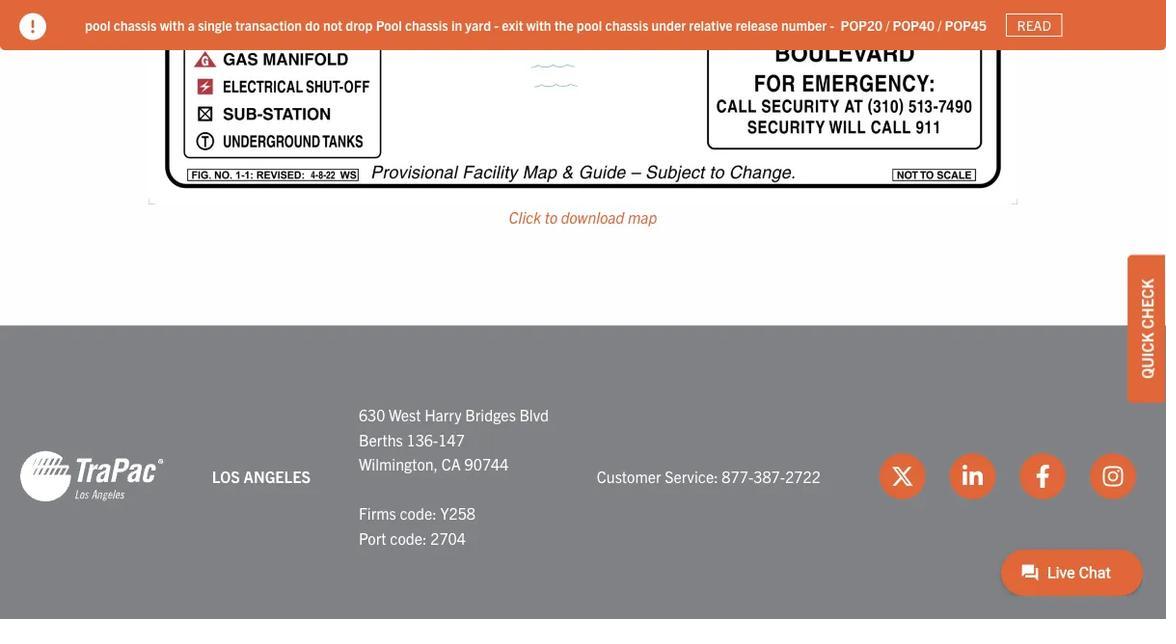 Task type: vqa. For each thing, say whether or not it's contained in the screenshot.
Schedules
no



Task type: locate. For each thing, give the bounding box(es) containing it.
2 chassis from the left
[[405, 16, 448, 33]]

/
[[886, 16, 890, 33], [938, 16, 942, 33]]

firms code:  y258 port code:  2704
[[359, 504, 476, 548]]

877-
[[722, 467, 754, 486]]

not
[[323, 16, 342, 33]]

west
[[389, 405, 421, 424]]

0 horizontal spatial -
[[494, 16, 499, 33]]

1 horizontal spatial chassis
[[405, 16, 448, 33]]

630
[[359, 405, 385, 424]]

1 horizontal spatial with
[[526, 16, 551, 33]]

number
[[781, 16, 827, 33]]

0 horizontal spatial with
[[160, 16, 185, 33]]

387-
[[754, 467, 785, 486]]

click to download map
[[509, 207, 657, 226]]

147
[[438, 430, 465, 449]]

customer service: 877-387-2722
[[597, 467, 821, 486]]

2 horizontal spatial chassis
[[605, 16, 649, 33]]

download
[[561, 207, 624, 226]]

with left the
[[526, 16, 551, 33]]

with
[[160, 16, 185, 33], [526, 16, 551, 33]]

firms
[[359, 504, 396, 523]]

check
[[1137, 279, 1157, 329]]

single
[[198, 16, 232, 33]]

pool right the
[[577, 16, 602, 33]]

0 vertical spatial code:
[[400, 504, 437, 523]]

/ left pop45 at top
[[938, 16, 942, 33]]

transaction
[[235, 16, 302, 33]]

customer
[[597, 467, 661, 486]]

pop40
[[893, 16, 935, 33]]

chassis left in
[[405, 16, 448, 33]]

pool
[[85, 16, 110, 33], [577, 16, 602, 33]]

3 chassis from the left
[[605, 16, 649, 33]]

code: up 2704
[[400, 504, 437, 523]]

bridges
[[465, 405, 516, 424]]

pool
[[376, 16, 402, 33]]

yard
[[465, 16, 491, 33]]

code:
[[400, 504, 437, 523], [390, 528, 427, 548]]

2 / from the left
[[938, 16, 942, 33]]

0 horizontal spatial pool
[[85, 16, 110, 33]]

0 horizontal spatial /
[[886, 16, 890, 33]]

1 horizontal spatial -
[[830, 16, 835, 33]]

630 west harry bridges blvd berths 136-147 wilmington, ca 90744
[[359, 405, 549, 474]]

136-
[[407, 430, 438, 449]]

-
[[494, 16, 499, 33], [830, 16, 835, 33]]

drop
[[346, 16, 373, 33]]

to
[[545, 207, 558, 226]]

- left exit
[[494, 16, 499, 33]]

footer containing 630 west harry bridges blvd
[[0, 325, 1166, 619]]

pool right solid 'image'
[[85, 16, 110, 33]]

with left a
[[160, 16, 185, 33]]

2 - from the left
[[830, 16, 835, 33]]

solid image
[[19, 13, 46, 40]]

quick
[[1137, 333, 1157, 379]]

0 horizontal spatial chassis
[[113, 16, 157, 33]]

chassis left a
[[113, 16, 157, 33]]

code: right port
[[390, 528, 427, 548]]

1 horizontal spatial pool
[[577, 16, 602, 33]]

1 pool from the left
[[85, 16, 110, 33]]

service:
[[665, 467, 718, 486]]

quick check
[[1137, 279, 1157, 379]]

90744
[[465, 454, 509, 474]]

1 chassis from the left
[[113, 16, 157, 33]]

chassis left under
[[605, 16, 649, 33]]

a
[[188, 16, 195, 33]]

chassis
[[113, 16, 157, 33], [405, 16, 448, 33], [605, 16, 649, 33]]

/ right pop20
[[886, 16, 890, 33]]

- right number
[[830, 16, 835, 33]]

quick check link
[[1128, 255, 1166, 403]]

footer
[[0, 325, 1166, 619]]

under
[[652, 16, 686, 33]]

1 horizontal spatial /
[[938, 16, 942, 33]]



Task type: describe. For each thing, give the bounding box(es) containing it.
click to download map link
[[509, 207, 657, 226]]

read
[[1017, 16, 1051, 34]]

berths
[[359, 430, 403, 449]]

los angeles
[[212, 467, 311, 486]]

map
[[628, 207, 657, 226]]

y258
[[440, 504, 476, 523]]

pop20
[[841, 16, 883, 33]]

2704
[[431, 528, 466, 548]]

harry
[[425, 405, 462, 424]]

release
[[736, 16, 778, 33]]

2 pool from the left
[[577, 16, 602, 33]]

1 / from the left
[[886, 16, 890, 33]]

pop45
[[945, 16, 987, 33]]

2 with from the left
[[526, 16, 551, 33]]

1 with from the left
[[160, 16, 185, 33]]

blvd
[[520, 405, 549, 424]]

pool chassis with a single transaction  do not drop pool chassis in yard -  exit with the pool chassis under relative release number -  pop20 / pop40 / pop45
[[85, 16, 987, 33]]

ca
[[442, 454, 461, 474]]

exit
[[502, 16, 523, 33]]

click
[[509, 207, 541, 226]]

1 vertical spatial code:
[[390, 528, 427, 548]]

read link
[[1006, 13, 1063, 37]]

wilmington,
[[359, 454, 438, 474]]

in
[[451, 16, 462, 33]]

the
[[555, 16, 574, 33]]

los angeles image
[[19, 450, 164, 504]]

1 - from the left
[[494, 16, 499, 33]]

relative
[[689, 16, 733, 33]]

angeles
[[244, 467, 311, 486]]

2722
[[785, 467, 821, 486]]

los
[[212, 467, 240, 486]]

do
[[305, 16, 320, 33]]

port
[[359, 528, 386, 548]]



